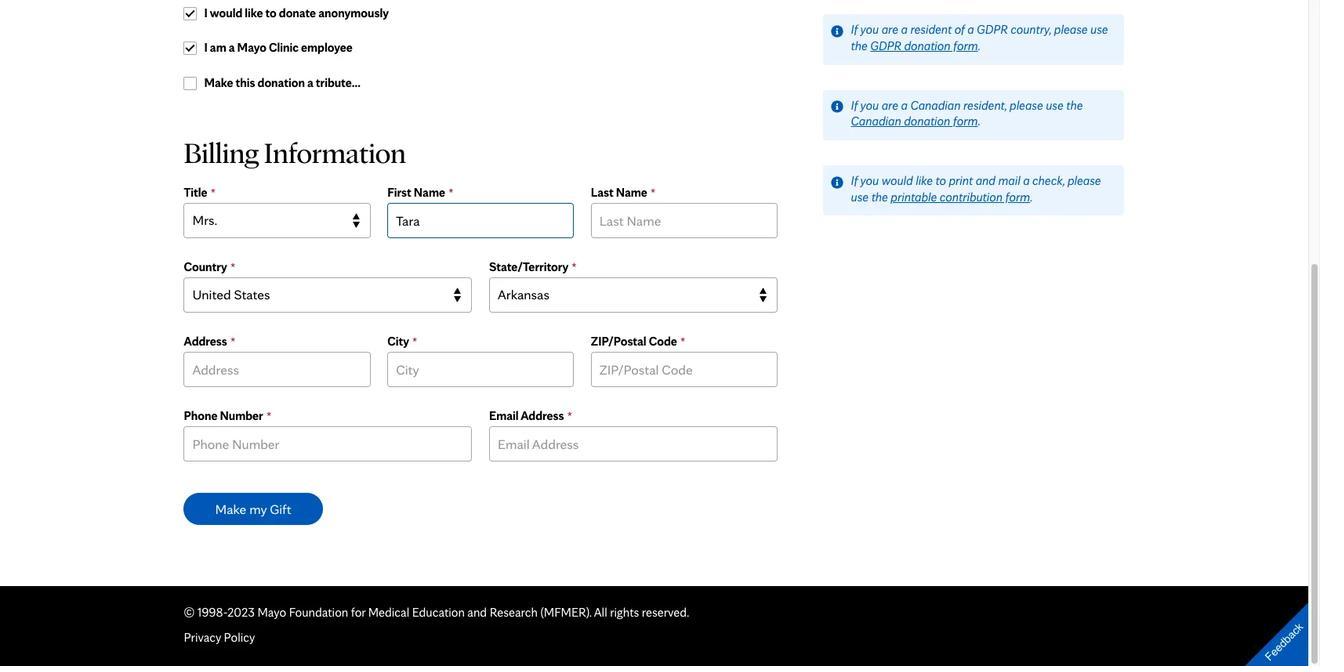 Task type: vqa. For each thing, say whether or not it's contained in the screenshot.
1st dollar sign icon from right
no



Task type: locate. For each thing, give the bounding box(es) containing it.
1 vertical spatial would
[[882, 173, 913, 188]]

billing information
[[184, 134, 406, 170]]

my
[[249, 501, 267, 517]]

0 horizontal spatial the
[[851, 38, 868, 53]]

1 vertical spatial mayo
[[258, 605, 286, 620]]

name right last
[[616, 185, 648, 200]]

like up i am a mayo clinic employee
[[245, 5, 263, 20]]

1 horizontal spatial name
[[616, 185, 648, 200]]

0 horizontal spatial address
[[184, 334, 227, 349]]

form inside if you are a canadian resident, please use the canadian donation form .
[[953, 114, 978, 129]]

if
[[851, 22, 858, 37], [851, 98, 858, 113], [851, 173, 858, 188]]

make for make this donation a tribute...
[[204, 75, 233, 90]]

phone number
[[184, 408, 263, 423]]

1 vertical spatial please
[[1010, 98, 1043, 113]]

0 vertical spatial canadian
[[911, 98, 961, 113]]

1 vertical spatial address
[[521, 408, 564, 423]]

Address text field
[[184, 352, 371, 387]]

phone
[[184, 408, 218, 423]]

1 vertical spatial if
[[851, 98, 858, 113]]

billing
[[184, 134, 259, 170]]

name right first at the top of the page
[[414, 185, 445, 200]]

form
[[953, 38, 978, 53], [953, 114, 978, 129], [1006, 190, 1030, 204]]

2 horizontal spatial the
[[1067, 98, 1083, 113]]

2 vertical spatial form
[[1006, 190, 1030, 204]]

1 vertical spatial you
[[860, 98, 879, 113]]

you
[[860, 22, 879, 37], [860, 98, 879, 113], [860, 173, 879, 188]]

0 vertical spatial are
[[882, 22, 899, 37]]

3 if from the top
[[851, 173, 858, 188]]

are up the canadian donation form link
[[882, 98, 899, 113]]

0 vertical spatial use
[[1091, 22, 1108, 37]]

resident
[[911, 22, 952, 37]]

make
[[204, 75, 233, 90], [215, 501, 246, 517]]

1 horizontal spatial would
[[882, 173, 913, 188]]

education
[[412, 605, 465, 620]]

mayo for clinic
[[237, 40, 267, 55]]

1 you from the top
[[860, 22, 879, 37]]

info circle image
[[831, 100, 843, 113], [831, 176, 843, 189]]

2 are from the top
[[882, 98, 899, 113]]

if for if you would like to print and mail a check, please use the
[[851, 173, 858, 188]]

you up the canadian donation form link
[[860, 98, 879, 113]]

please right check,
[[1068, 173, 1101, 188]]

and
[[976, 173, 996, 188], [468, 605, 487, 620]]

email address
[[489, 408, 564, 423]]

address down country
[[184, 334, 227, 349]]

state/territory
[[489, 259, 569, 274]]

i for i would like to donate anonymously
[[204, 5, 208, 20]]

donation down resident
[[904, 38, 951, 53]]

2 vertical spatial use
[[851, 190, 869, 204]]

you for if you are a canadian resident, please use the canadian donation form .
[[860, 98, 879, 113]]

are inside if you are a resident of a gdpr country, please use the
[[882, 22, 899, 37]]

2 vertical spatial .
[[1030, 190, 1033, 204]]

0 vertical spatial you
[[860, 22, 879, 37]]

1 horizontal spatial gdpr
[[977, 22, 1008, 37]]

a right mail
[[1023, 173, 1030, 188]]

0 vertical spatial would
[[210, 5, 242, 20]]

info circle image
[[831, 25, 843, 37]]

1 vertical spatial make
[[215, 501, 246, 517]]

privacy
[[184, 630, 221, 645]]

.
[[978, 38, 981, 53], [978, 114, 981, 129], [1030, 190, 1033, 204]]

0 vertical spatial i
[[204, 5, 208, 20]]

© 1998-2023 mayo foundation for medical education and research (mfmer). all rights reserved.
[[184, 605, 690, 620]]

1 vertical spatial are
[[882, 98, 899, 113]]

contribution
[[940, 190, 1003, 204]]

gdpr
[[977, 22, 1008, 37], [871, 38, 902, 53]]

make for make my gift
[[215, 501, 246, 517]]

would up "am"
[[210, 5, 242, 20]]

a
[[901, 22, 908, 37], [968, 22, 974, 37], [229, 40, 235, 55], [307, 75, 313, 90], [901, 98, 908, 113], [1023, 173, 1030, 188]]

2 vertical spatial donation
[[904, 114, 951, 129]]

mail
[[999, 173, 1021, 188]]

1 name from the left
[[414, 185, 445, 200]]

address
[[184, 334, 227, 349], [521, 408, 564, 423]]

2 vertical spatial please
[[1068, 173, 1101, 188]]

1 vertical spatial i
[[204, 40, 208, 55]]

mayo for foundation
[[258, 605, 286, 620]]

last name
[[591, 185, 648, 200]]

0 vertical spatial form
[[953, 38, 978, 53]]

you inside if you are a resident of a gdpr country, please use the
[[860, 22, 879, 37]]

2 i from the top
[[204, 40, 208, 55]]

1 horizontal spatial use
[[1046, 98, 1064, 113]]

0 vertical spatial the
[[851, 38, 868, 53]]

mayo right 2023
[[258, 605, 286, 620]]

0 horizontal spatial use
[[851, 190, 869, 204]]

please inside if you would like to print and mail a check, please use the
[[1068, 173, 1101, 188]]

i for i am a mayo clinic employee
[[204, 40, 208, 55]]

2 you from the top
[[860, 98, 879, 113]]

information
[[264, 134, 406, 170]]

0 vertical spatial address
[[184, 334, 227, 349]]

please right country,
[[1054, 22, 1088, 37]]

like up printable at the top
[[916, 173, 933, 188]]

2 info circle image from the top
[[831, 176, 843, 189]]

mayo
[[237, 40, 267, 55], [258, 605, 286, 620]]

and left research
[[468, 605, 487, 620]]

you down the canadian donation form link
[[860, 173, 879, 188]]

2 name from the left
[[616, 185, 648, 200]]

0 horizontal spatial to
[[265, 5, 277, 20]]

would
[[210, 5, 242, 20], [882, 173, 913, 188]]

2 vertical spatial you
[[860, 173, 879, 188]]

the inside if you would like to print and mail a check, please use the
[[872, 190, 888, 204]]

form down 'resident,'
[[953, 114, 978, 129]]

please right 'resident,'
[[1010, 98, 1043, 113]]

0 horizontal spatial would
[[210, 5, 242, 20]]

you inside if you are a canadian resident, please use the canadian donation form .
[[860, 98, 879, 113]]

donation down clinic
[[258, 75, 305, 90]]

0 horizontal spatial gdpr
[[871, 38, 902, 53]]

3 you from the top
[[860, 173, 879, 188]]

i would like to donate anonymously
[[204, 5, 389, 20]]

2 vertical spatial the
[[872, 190, 888, 204]]

0 vertical spatial please
[[1054, 22, 1088, 37]]

2 vertical spatial if
[[851, 173, 858, 188]]

use right 'resident,'
[[1046, 98, 1064, 113]]

2 if from the top
[[851, 98, 858, 113]]

number
[[220, 408, 263, 423]]

the inside if you are a resident of a gdpr country, please use the
[[851, 38, 868, 53]]

make inside the make my gift button
[[215, 501, 246, 517]]

to
[[265, 5, 277, 20], [936, 173, 946, 188]]

name for first name
[[414, 185, 445, 200]]

like
[[245, 5, 263, 20], [916, 173, 933, 188]]

2 horizontal spatial use
[[1091, 22, 1108, 37]]

0 vertical spatial make
[[204, 75, 233, 90]]

0 horizontal spatial and
[[468, 605, 487, 620]]

1 vertical spatial like
[[916, 173, 933, 188]]

employee
[[301, 40, 353, 55]]

make left my
[[215, 501, 246, 517]]

reserved.
[[642, 605, 690, 620]]

. inside if you are a canadian resident, please use the canadian donation form .
[[978, 114, 981, 129]]

if inside if you would like to print and mail a check, please use the
[[851, 173, 858, 188]]

code
[[649, 334, 677, 349]]

to left print
[[936, 173, 946, 188]]

0 vertical spatial mayo
[[237, 40, 267, 55]]

1 vertical spatial .
[[978, 114, 981, 129]]

1 vertical spatial gdpr
[[871, 38, 902, 53]]

a up gdpr donation form link
[[901, 22, 908, 37]]

1 horizontal spatial the
[[872, 190, 888, 204]]

this
[[236, 75, 255, 90]]

1 horizontal spatial like
[[916, 173, 933, 188]]

am
[[210, 40, 226, 55]]

make left this
[[204, 75, 233, 90]]

use left printable at the top
[[851, 190, 869, 204]]

the
[[851, 38, 868, 53], [1067, 98, 1083, 113], [872, 190, 888, 204]]

0 vertical spatial .
[[978, 38, 981, 53]]

if you are a resident of a gdpr country, please use the
[[851, 22, 1108, 53]]

0 vertical spatial if
[[851, 22, 858, 37]]

a up the canadian donation form link
[[901, 98, 908, 113]]

a inside if you are a canadian resident, please use the canadian donation form .
[[901, 98, 908, 113]]

are inside if you are a canadian resident, please use the canadian donation form .
[[882, 98, 899, 113]]

1 vertical spatial to
[[936, 173, 946, 188]]

canadian
[[911, 98, 961, 113], [851, 114, 901, 129]]

if you are a canadian resident, please use the canadian donation form .
[[851, 98, 1083, 129]]

printable contribution form .
[[891, 190, 1033, 204]]

1 vertical spatial info circle image
[[831, 176, 843, 189]]

0 horizontal spatial name
[[414, 185, 445, 200]]

0 horizontal spatial like
[[245, 5, 263, 20]]

email
[[489, 408, 519, 423]]

0 vertical spatial like
[[245, 5, 263, 20]]

like inside if you would like to print and mail a check, please use the
[[916, 173, 933, 188]]

form down mail
[[1006, 190, 1030, 204]]

country
[[184, 259, 227, 274]]

donation up print
[[904, 114, 951, 129]]

1 i from the top
[[204, 5, 208, 20]]

would up printable at the top
[[882, 173, 913, 188]]

to left donate
[[265, 5, 277, 20]]

0 horizontal spatial canadian
[[851, 114, 901, 129]]

1 are from the top
[[882, 22, 899, 37]]

you inside if you would like to print and mail a check, please use the
[[860, 173, 879, 188]]

if inside if you are a canadian resident, please use the canadian donation form .
[[851, 98, 858, 113]]

anonymously
[[318, 5, 389, 20]]

name
[[414, 185, 445, 200], [616, 185, 648, 200]]

and up contribution
[[976, 173, 996, 188]]

medical
[[368, 605, 409, 620]]

to inside if you would like to print and mail a check, please use the
[[936, 173, 946, 188]]

canadian donation form link
[[851, 114, 978, 129]]

check,
[[1033, 173, 1065, 188]]

0 vertical spatial info circle image
[[831, 100, 843, 113]]

a right "am"
[[229, 40, 235, 55]]

form down of on the top right of the page
[[953, 38, 978, 53]]

you right info circle image
[[860, 22, 879, 37]]

1 vertical spatial use
[[1046, 98, 1064, 113]]

1 info circle image from the top
[[831, 100, 843, 113]]

donation
[[904, 38, 951, 53], [258, 75, 305, 90], [904, 114, 951, 129]]

1 if from the top
[[851, 22, 858, 37]]

if for if you are a resident of a gdpr country, please use the
[[851, 22, 858, 37]]

1 horizontal spatial to
[[936, 173, 946, 188]]

1 vertical spatial the
[[1067, 98, 1083, 113]]

if inside if you are a resident of a gdpr country, please use the
[[851, 22, 858, 37]]

are
[[882, 22, 899, 37], [882, 98, 899, 113]]

i
[[204, 5, 208, 20], [204, 40, 208, 55]]

address right email
[[521, 408, 564, 423]]

mayo left clinic
[[237, 40, 267, 55]]

use
[[1091, 22, 1108, 37], [1046, 98, 1064, 113], [851, 190, 869, 204]]

1 horizontal spatial and
[[976, 173, 996, 188]]

gdpr inside if you are a resident of a gdpr country, please use the
[[977, 22, 1008, 37]]

please
[[1054, 22, 1088, 37], [1010, 98, 1043, 113], [1068, 173, 1101, 188]]

. for and
[[1030, 190, 1033, 204]]

ZIP/Postal Code text field
[[591, 352, 778, 387]]

donation inside if you are a canadian resident, please use the canadian donation form .
[[904, 114, 951, 129]]

are up gdpr donation form link
[[882, 22, 899, 37]]

City text field
[[387, 352, 574, 387]]

are for resident
[[882, 22, 899, 37]]

1 vertical spatial form
[[953, 114, 978, 129]]

zip/postal
[[591, 334, 647, 349]]

use right country,
[[1091, 22, 1108, 37]]

0 vertical spatial gdpr
[[977, 22, 1008, 37]]

0 vertical spatial and
[[976, 173, 996, 188]]



Task type: describe. For each thing, give the bounding box(es) containing it.
Last Name text field
[[591, 203, 778, 238]]

1 vertical spatial canadian
[[851, 114, 901, 129]]

gift
[[270, 501, 291, 517]]

1 vertical spatial and
[[468, 605, 487, 620]]

foundation
[[289, 605, 348, 620]]

last
[[591, 185, 614, 200]]

2023
[[227, 605, 255, 620]]

city
[[387, 334, 409, 349]]

First Name text field
[[387, 203, 574, 238]]

if you would like to print and mail a check, please use the
[[851, 173, 1101, 204]]

Email Address email field
[[489, 426, 778, 461]]

1 vertical spatial donation
[[258, 75, 305, 90]]

1 horizontal spatial address
[[521, 408, 564, 423]]

printable
[[891, 190, 937, 204]]

research
[[490, 605, 538, 620]]

Phone Number telephone field
[[184, 426, 472, 461]]

you for if you are a resident of a gdpr country, please use the
[[860, 22, 879, 37]]

info circle image for if you would like to print and mail a check, please use the
[[831, 176, 843, 189]]

and inside if you would like to print and mail a check, please use the
[[976, 173, 996, 188]]

printable contribution form link
[[891, 190, 1030, 204]]

rights
[[610, 605, 639, 620]]

all
[[594, 605, 607, 620]]

privacy policy link
[[184, 630, 255, 645]]

make my gift
[[215, 501, 291, 517]]

if for if you are a canadian resident, please use the canadian donation form .
[[851, 98, 858, 113]]

donate
[[279, 5, 316, 20]]

use inside if you are a resident of a gdpr country, please use the
[[1091, 22, 1108, 37]]

you for if you would like to print and mail a check, please use the
[[860, 173, 879, 188]]

the inside if you are a canadian resident, please use the canadian donation form .
[[1067, 98, 1083, 113]]

zip/postal code
[[591, 334, 677, 349]]

would inside if you would like to print and mail a check, please use the
[[882, 173, 913, 188]]

gdpr donation form link
[[871, 38, 978, 53]]

feedback button
[[1232, 590, 1320, 666]]

(mfmer).
[[541, 605, 592, 620]]

©
[[184, 605, 195, 620]]

i am a mayo clinic employee
[[204, 40, 353, 55]]

a left tribute...
[[307, 75, 313, 90]]

form for print
[[1006, 190, 1030, 204]]

. for a
[[978, 38, 981, 53]]

of
[[955, 22, 965, 37]]

policy
[[224, 630, 255, 645]]

please inside if you are a canadian resident, please use the canadian donation form .
[[1010, 98, 1043, 113]]

0 vertical spatial to
[[265, 5, 277, 20]]

privacy policy
[[184, 630, 255, 645]]

first name
[[387, 185, 445, 200]]

use inside if you would like to print and mail a check, please use the
[[851, 190, 869, 204]]

1998-
[[197, 605, 227, 620]]

tribute...
[[316, 75, 361, 90]]

for
[[351, 605, 366, 620]]

gdpr donation form .
[[871, 38, 981, 53]]

make this donation a tribute...
[[204, 75, 361, 90]]

1 horizontal spatial canadian
[[911, 98, 961, 113]]

print
[[949, 173, 973, 188]]

resident,
[[964, 98, 1007, 113]]

0 vertical spatial donation
[[904, 38, 951, 53]]

please inside if you are a resident of a gdpr country, please use the
[[1054, 22, 1088, 37]]

form for of
[[953, 38, 978, 53]]

feedback
[[1263, 621, 1306, 664]]

use inside if you are a canadian resident, please use the canadian donation form .
[[1046, 98, 1064, 113]]

first
[[387, 185, 411, 200]]

title
[[184, 185, 207, 200]]

a inside if you would like to print and mail a check, please use the
[[1023, 173, 1030, 188]]

info circle image for if you are a canadian resident, please use the
[[831, 100, 843, 113]]

a right of on the top right of the page
[[968, 22, 974, 37]]

country,
[[1011, 22, 1052, 37]]

name for last name
[[616, 185, 648, 200]]

are for canadian
[[882, 98, 899, 113]]

make my gift button
[[184, 493, 323, 525]]

clinic
[[269, 40, 299, 55]]



